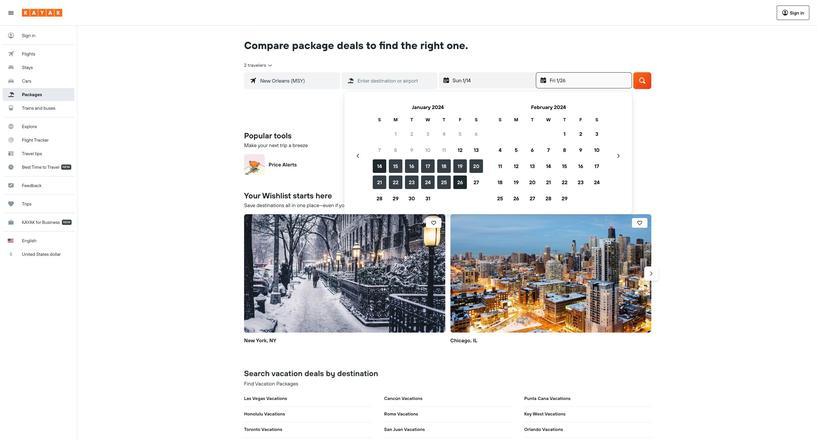 Task type: locate. For each thing, give the bounding box(es) containing it.
navigation menu image
[[8, 10, 14, 16]]

0 horizontal spatial grid
[[372, 99, 485, 207]]

row
[[372, 116, 485, 123], [492, 116, 605, 123], [372, 126, 485, 142], [492, 126, 605, 142], [372, 142, 485, 158], [492, 142, 605, 158], [372, 158, 485, 174], [492, 158, 605, 174], [372, 174, 485, 190], [492, 174, 605, 190], [372, 190, 485, 207], [492, 190, 605, 207]]

grid
[[372, 99, 485, 207], [492, 99, 605, 207]]

1 grid from the left
[[372, 99, 485, 207]]

1 horizontal spatial grid
[[492, 99, 605, 207]]

your wishlist starts here carousel region
[[242, 212, 659, 355]]

united states (english) image
[[8, 239, 14, 243]]



Task type: describe. For each thing, give the bounding box(es) containing it.
new york, ny element
[[244, 214, 445, 333]]

Origin input text field
[[257, 76, 340, 85]]

End date field
[[549, 76, 632, 85]]

Destination input text field
[[354, 76, 437, 85]]

2 grid from the left
[[492, 99, 605, 207]]

chicago, il element
[[451, 214, 652, 333]]

forward image
[[649, 270, 655, 277]]

end date calendar input element
[[352, 99, 625, 207]]

Start date field
[[452, 76, 535, 85]]



Task type: vqa. For each thing, say whether or not it's contained in the screenshot.
rightmost grid
yes



